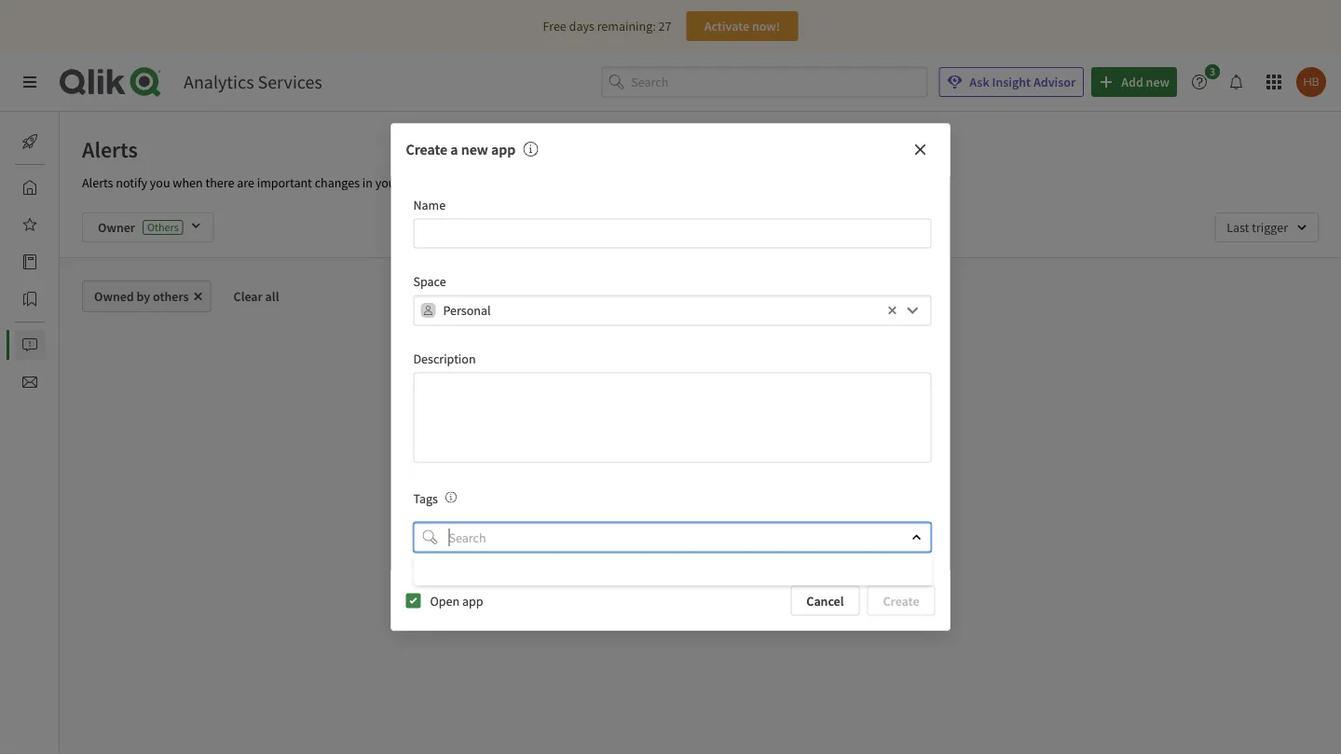 Task type: vqa. For each thing, say whether or not it's contained in the screenshot.
the trigger
no



Task type: locate. For each thing, give the bounding box(es) containing it.
alerts up notify on the top of the page
[[82, 135, 138, 163]]

1 vertical spatial your
[[659, 511, 684, 528]]

create left a
[[406, 140, 448, 159]]

0 vertical spatial create
[[406, 140, 448, 159]]

start typing a tag name. select an existing tag or create a new tag by pressing enter or comma. press backspace to remove a tag. tooltip
[[438, 490, 457, 506]]

or
[[725, 511, 736, 528]]

create inside button
[[883, 592, 920, 609]]

you inside the try adjusting your search or filters to find what you are looking for.
[[660, 529, 680, 546]]

are right there
[[237, 174, 254, 191]]

1 alerts from the top
[[82, 135, 138, 163]]

there
[[205, 174, 234, 191]]

others
[[153, 288, 189, 305]]

app right 'new'
[[491, 140, 516, 159]]

0 vertical spatial your
[[375, 174, 400, 191]]

alerts for alerts
[[82, 135, 138, 163]]

in
[[362, 174, 373, 191]]

0 horizontal spatial app
[[462, 592, 483, 609]]

start typing a tag name. select an existing tag or create a new tag by pressing enter or comma. press backspace to remove a tag. image
[[446, 492, 457, 503]]

0 vertical spatial alerts
[[82, 135, 138, 163]]

1 vertical spatial you
[[660, 529, 680, 546]]

try adjusting your search or filters to find what you are looking for.
[[586, 511, 838, 546]]

ask
[[970, 74, 990, 90]]

collections image
[[22, 292, 37, 307]]

are down search
[[682, 529, 700, 546]]

1 horizontal spatial you
[[660, 529, 680, 546]]

home link
[[15, 172, 93, 202]]

1 vertical spatial create
[[883, 592, 920, 609]]

analytics services element
[[184, 70, 322, 94]]

you
[[150, 174, 170, 191], [660, 529, 680, 546]]

open sidebar menu image
[[22, 75, 37, 89]]

try
[[586, 511, 603, 528]]

find
[[786, 511, 808, 528]]

alerts
[[82, 135, 138, 163], [82, 174, 113, 191]]

1 vertical spatial alerts
[[82, 174, 113, 191]]

are
[[237, 174, 254, 191], [682, 529, 700, 546]]

new
[[461, 140, 488, 159]]

navigation pane element
[[0, 119, 101, 405]]

1 horizontal spatial are
[[682, 529, 700, 546]]

1 vertical spatial are
[[682, 529, 700, 546]]

by
[[137, 288, 150, 305]]

you left when
[[150, 174, 170, 191]]

1 vertical spatial app
[[462, 592, 483, 609]]

27
[[659, 18, 672, 34]]

0 vertical spatial you
[[150, 174, 170, 191]]

tags
[[413, 490, 438, 506]]

create button
[[867, 586, 935, 616]]

name
[[413, 196, 446, 213]]

0 horizontal spatial create
[[406, 140, 448, 159]]

ask insight advisor button
[[939, 67, 1084, 97]]

your right in at top left
[[375, 174, 400, 191]]

activate now!
[[704, 18, 780, 34]]

looking
[[703, 529, 743, 546]]

your
[[375, 174, 400, 191], [659, 511, 684, 528]]

a
[[450, 140, 458, 159]]

app
[[491, 140, 516, 159], [462, 592, 483, 609]]

1 horizontal spatial app
[[491, 140, 516, 159]]

1 horizontal spatial your
[[659, 511, 684, 528]]

your left search
[[659, 511, 684, 528]]

ask insight advisor
[[970, 74, 1076, 90]]

1 horizontal spatial create
[[883, 592, 920, 609]]

alerts left notify on the top of the page
[[82, 174, 113, 191]]

Search text field
[[631, 67, 928, 97], [445, 522, 895, 552]]

list box
[[414, 556, 932, 585]]

1 vertical spatial search text field
[[445, 522, 895, 552]]

analytics
[[184, 70, 254, 94]]

app right open
[[462, 592, 483, 609]]

catalog
[[60, 254, 101, 270]]

description
[[413, 350, 476, 367]]

0 horizontal spatial are
[[237, 174, 254, 191]]

favorites image
[[22, 217, 37, 232]]

2 alerts from the top
[[82, 174, 113, 191]]

owned
[[94, 288, 134, 305]]

days
[[569, 18, 595, 34]]

create down close icon
[[883, 592, 920, 609]]

home
[[60, 179, 93, 196]]

you left 'looking'
[[660, 529, 680, 546]]

create
[[406, 140, 448, 159], [883, 592, 920, 609]]

all
[[265, 288, 279, 305]]

now!
[[752, 18, 780, 34]]

search image
[[423, 530, 438, 545]]

remaining:
[[597, 18, 656, 34]]

create a new app dialog
[[391, 124, 950, 631]]

clear
[[234, 288, 263, 305]]

subscriptions image
[[22, 375, 37, 390]]

create a new app
[[406, 140, 516, 159]]

alerts for alerts notify you when there are important changes in your data.
[[82, 174, 113, 191]]

owned by others button
[[82, 281, 211, 312]]

option
[[414, 556, 932, 585]]

activate
[[704, 18, 750, 34]]

for.
[[746, 529, 764, 546]]



Task type: describe. For each thing, give the bounding box(es) containing it.
services
[[258, 70, 322, 94]]

insight
[[992, 74, 1031, 90]]

search element
[[423, 530, 438, 545]]

data.
[[403, 174, 430, 191]]

are inside the try adjusting your search or filters to find what you are looking for.
[[682, 529, 700, 546]]

what
[[810, 511, 838, 528]]

cancel button
[[791, 586, 860, 616]]

Space text field
[[443, 295, 883, 326]]

cancel
[[807, 592, 844, 609]]

changes
[[315, 174, 360, 191]]

create for create a new app
[[406, 140, 448, 159]]

0 vertical spatial are
[[237, 174, 254, 191]]

Description text field
[[413, 372, 932, 463]]

adjusting
[[606, 511, 656, 528]]

clear all button
[[219, 281, 294, 312]]

catalog link
[[15, 247, 101, 277]]

clear all
[[234, 288, 279, 305]]

analytics services
[[184, 70, 322, 94]]

search
[[686, 511, 722, 528]]

when
[[173, 174, 203, 191]]

0 vertical spatial app
[[491, 140, 516, 159]]

open app
[[430, 592, 483, 609]]

last trigger image
[[1215, 213, 1319, 242]]

free
[[543, 18, 567, 34]]

close image
[[911, 532, 922, 543]]

open
[[430, 592, 460, 609]]

free days remaining: 27
[[543, 18, 672, 34]]

Name text field
[[413, 219, 932, 249]]

searchbar element
[[602, 67, 928, 97]]

0 horizontal spatial you
[[150, 174, 170, 191]]

to
[[772, 511, 784, 528]]

alerts image
[[22, 337, 37, 352]]

notify
[[116, 174, 147, 191]]

filters region
[[60, 198, 1341, 257]]

create for create
[[883, 592, 920, 609]]

your inside the try adjusting your search or filters to find what you are looking for.
[[659, 511, 684, 528]]

alerts notify you when there are important changes in your data.
[[82, 174, 430, 191]]

filters
[[739, 511, 770, 528]]

important
[[257, 174, 312, 191]]

0 horizontal spatial your
[[375, 174, 400, 191]]

advisor
[[1034, 74, 1076, 90]]

activate now! link
[[686, 11, 798, 41]]

space
[[413, 273, 446, 290]]

owned by others
[[94, 288, 189, 305]]

0 vertical spatial search text field
[[631, 67, 928, 97]]



